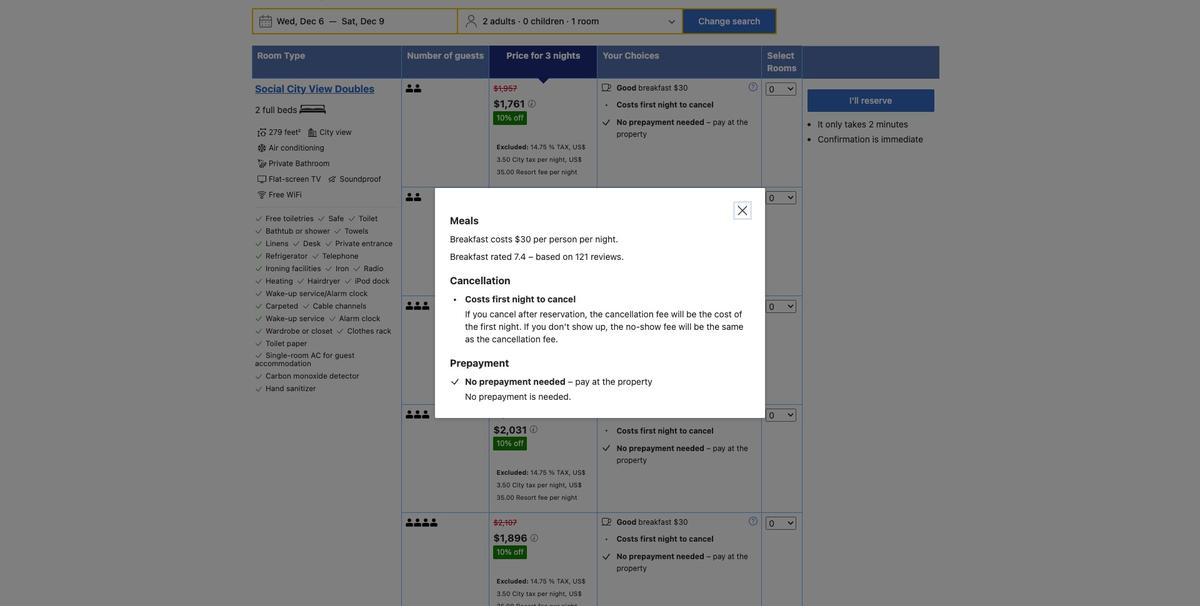 Task type: describe. For each thing, give the bounding box(es) containing it.
14.75 for $1,761
[[531, 143, 547, 151]]

6
[[319, 16, 324, 27]]

cable
[[313, 302, 333, 311]]

14.75 % tax, us$ 3.50 city tax per night, us$ 35.00 resort fee per night for $1,896
[[497, 578, 586, 607]]

2 breakfast from the top
[[639, 409, 675, 419]]

night. inside costs first night to cancel if you cancel after reservation, the cancellation fee will be the cost of the first night. if you don't show up, the no-show fee will be the same as the cancellation fee.
[[499, 322, 522, 332]]

on
[[563, 251, 573, 262]]

monoxide
[[294, 372, 328, 381]]

off for $2,031
[[514, 439, 524, 449]]

linens
[[266, 239, 289, 248]]

it only takes 2 minutes confirmation is immediate
[[818, 119, 924, 145]]

• inside "dialog"
[[453, 294, 457, 305]]

tax, for $1,829
[[557, 361, 571, 368]]

private bathroom
[[269, 159, 330, 168]]

breakfast for breakfast rated 7.4 – based on 121 reviews.
[[450, 251, 489, 262]]

wed, dec 6 button
[[272, 10, 329, 33]]

no prepayment needed – pay at the property no prepayment is needed.
[[465, 377, 653, 402]]

your choices
[[603, 50, 660, 61]]

guests
[[455, 50, 484, 61]]

night, for $1,761
[[550, 156, 567, 163]]

wake-up service
[[266, 314, 325, 323]]

view
[[309, 83, 333, 95]]

city up $2,257
[[512, 373, 525, 381]]

0 vertical spatial will
[[672, 309, 685, 320]]

flat-screen tv
[[269, 175, 321, 184]]

telephone
[[322, 251, 359, 261]]

good breakfast $30 for more details on meals and payment options icon at the right of page
[[617, 518, 688, 527]]

2 % from the top
[[549, 252, 555, 259]]

clothes
[[347, 327, 374, 336]]

city up beds
[[287, 83, 307, 95]]

3
[[546, 50, 551, 61]]

0 vertical spatial clock
[[349, 289, 368, 298]]

1 show from the left
[[572, 322, 593, 332]]

same
[[722, 322, 744, 332]]

3.50 for $1,829
[[497, 373, 511, 381]]

3.50 for $1,761
[[497, 156, 511, 163]]

room
[[291, 351, 309, 360]]

radio
[[364, 264, 384, 273]]

wardrobe or closet
[[266, 327, 333, 336]]

person
[[550, 234, 578, 245]]

10% off for $1,896
[[497, 548, 524, 557]]

% for $1,829
[[549, 361, 555, 368]]

121
[[576, 251, 589, 262]]

excluded: for $1,761
[[497, 143, 529, 151]]

facilities
[[292, 264, 321, 273]]

$30 for more details on meals and payment options icon at the right of page
[[674, 518, 688, 527]]

reservation,
[[540, 309, 588, 320]]

14.75 for $1,896
[[531, 578, 547, 585]]

needed.
[[539, 392, 572, 402]]

0 vertical spatial cancellation
[[606, 309, 654, 320]]

tax for $1,896
[[527, 590, 536, 598]]

service
[[299, 314, 325, 323]]

1 vertical spatial will
[[679, 322, 692, 332]]

minutes
[[877, 119, 909, 130]]

room
[[257, 50, 282, 61]]

$1,761
[[494, 98, 528, 110]]

night inside costs first night to cancel if you cancel after reservation, the cancellation fee will be the cost of the first night. if you don't show up, the no-show fee will be the same as the cancellation fee.
[[512, 294, 535, 305]]

up,
[[596, 322, 609, 332]]

7.4
[[515, 251, 526, 262]]

refrigerator
[[266, 251, 308, 261]]

35.00 for $2,031
[[497, 494, 515, 502]]

rated
[[491, 251, 512, 262]]

takes
[[845, 119, 867, 130]]

soundproof
[[340, 175, 381, 184]]

$1,957
[[494, 84, 517, 93]]

2 no prepayment needed from the top
[[617, 227, 705, 236]]

good for 1st more details on meals and payment options image
[[617, 83, 637, 93]]

10% off. you're getting a reduced rate because this property is offering a discount.. element for $2,031
[[494, 437, 527, 451]]

or for wardrobe
[[302, 327, 309, 336]]

$1,829
[[494, 316, 530, 327]]

4 no prepayment needed from the top
[[617, 444, 705, 453]]

% for $1,761
[[549, 143, 555, 151]]

breakfast rated 7.4 – based on 121 reviews.
[[450, 251, 624, 262]]

hairdryer
[[308, 276, 340, 286]]

property inside no prepayment needed – pay at the property no prepayment is needed.
[[618, 377, 653, 387]]

bathroom
[[296, 159, 330, 168]]

$1,896
[[494, 533, 530, 544]]

excluded: for $1,829
[[497, 361, 529, 368]]

private for private bathroom
[[269, 159, 293, 168]]

breakfast for more details on meals and payment options icon at the right of page
[[639, 518, 672, 527]]

select rooms
[[768, 50, 797, 73]]

3 no prepayment needed from the top
[[617, 335, 705, 345]]

2 inside it only takes 2 minutes confirmation is immediate
[[869, 119, 875, 130]]

service/alarm
[[299, 289, 347, 298]]

wed, dec 6 — sat, dec 9
[[277, 16, 385, 27]]

air
[[269, 143, 279, 153]]

– pay at the property for more details on meals and payment options icon at the right of page
[[617, 552, 749, 574]]

rooms
[[768, 63, 797, 73]]

cost
[[715, 309, 732, 320]]

carbon monoxide detector
[[266, 372, 360, 381]]

10% off for $2,031
[[497, 439, 524, 449]]

up for service
[[288, 314, 297, 323]]

iron
[[336, 264, 349, 273]]

wake- for wake-up service
[[266, 314, 288, 323]]

confirmation
[[818, 134, 871, 145]]

% for $2,031
[[549, 469, 555, 477]]

2 show from the left
[[640, 322, 662, 332]]

– pay at the property for 1st more details on meals and payment options image
[[617, 118, 749, 139]]

number of guests
[[407, 50, 484, 61]]

tax for $1,829
[[527, 373, 536, 381]]

4 – pay at the property from the top
[[617, 444, 749, 465]]

rack
[[376, 327, 392, 336]]

ironing
[[266, 264, 290, 273]]

2 14.75 % tax, us$ 3.50 city tax per night, us$ 35.00 resort fee per night from the top
[[497, 252, 586, 284]]

i'll reserve button
[[808, 90, 935, 112]]

excluded: for $2,031
[[497, 469, 529, 477]]

0 vertical spatial for
[[531, 50, 544, 61]]

room type
[[257, 50, 305, 61]]

free for free wifi
[[269, 190, 285, 200]]

bathtub or shower
[[266, 226, 330, 236]]

ipod
[[355, 276, 371, 286]]

1 more details on meals and payment options image from the top
[[750, 83, 758, 92]]

costs first night to cancel if you cancel after reservation, the cancellation fee will be the cost of the first night. if you don't show up, the no-show fee will be the same as the cancellation fee.
[[465, 294, 744, 345]]

pay inside no prepayment needed – pay at the property no prepayment is needed.
[[576, 377, 590, 387]]

$2,257
[[494, 410, 518, 419]]

costs inside costs first night to cancel if you cancel after reservation, the cancellation fee will be the cost of the first night. if you don't show up, the no-show fee will be the same as the cancellation fee.
[[465, 294, 490, 305]]

2 14.75 from the top
[[531, 252, 547, 259]]

single-room ac for guest accommodation
[[255, 351, 355, 369]]

3.50 for $2,031
[[497, 482, 511, 489]]

entrance
[[362, 239, 393, 248]]

based
[[536, 251, 561, 262]]

% for $1,896
[[549, 578, 555, 585]]

excluded: for $1,896
[[497, 578, 529, 585]]

0 vertical spatial you
[[473, 309, 488, 320]]

immediate
[[882, 134, 924, 145]]

price for 3 nights
[[507, 50, 581, 61]]

resort for $1,829
[[517, 386, 537, 393]]

or for bathtub
[[296, 226, 303, 236]]

shower
[[305, 226, 330, 236]]

accommodation
[[255, 359, 311, 369]]

$2,031
[[494, 424, 530, 435]]

it
[[818, 119, 824, 130]]

prepayment
[[450, 358, 509, 369]]

tax for $1,761
[[527, 156, 536, 163]]

desk
[[303, 239, 321, 248]]

9
[[379, 16, 385, 27]]

type
[[284, 50, 305, 61]]

search
[[733, 16, 761, 27]]

is inside no prepayment needed – pay at the property no prepayment is needed.
[[530, 392, 536, 402]]



Task type: locate. For each thing, give the bounding box(es) containing it.
1 resort from the top
[[517, 168, 537, 176]]

4 tax, from the top
[[557, 469, 571, 477]]

1 3.50 from the top
[[497, 156, 511, 163]]

at
[[728, 118, 735, 127], [728, 227, 735, 236], [728, 335, 735, 345], [593, 377, 600, 387], [728, 444, 735, 453], [728, 552, 735, 562]]

clock down ipod on the left of the page
[[349, 289, 368, 298]]

costs
[[617, 100, 639, 110], [465, 294, 490, 305], [617, 318, 639, 327], [617, 426, 639, 436], [617, 535, 639, 544]]

off down $1,896
[[514, 548, 524, 557]]

0 vertical spatial good breakfast $30
[[617, 83, 688, 93]]

1 vertical spatial private
[[336, 239, 360, 248]]

city left view
[[320, 128, 334, 137]]

3 off from the top
[[514, 439, 524, 449]]

5 night, from the top
[[550, 590, 567, 598]]

10% for $1,761
[[497, 113, 512, 123]]

free up bathtub
[[266, 214, 281, 223]]

1 35.00 from the top
[[497, 168, 515, 176]]

occupancy image
[[414, 85, 422, 93], [406, 193, 414, 201], [414, 193, 422, 201], [406, 411, 414, 419], [414, 411, 422, 419], [422, 519, 430, 527]]

excluded: down costs
[[497, 252, 529, 259]]

or
[[296, 226, 303, 236], [302, 327, 309, 336]]

be
[[687, 309, 697, 320], [694, 322, 705, 332]]

alarm
[[339, 314, 360, 323]]

3.50 down rated
[[497, 264, 511, 272]]

1 no prepayment needed from the top
[[617, 118, 705, 127]]

$30 for 1st more details on meals and payment options image
[[674, 83, 688, 93]]

3 10% off from the top
[[497, 439, 524, 449]]

0 vertical spatial or
[[296, 226, 303, 236]]

1 vertical spatial if
[[524, 322, 530, 332]]

– inside no prepayment needed – pay at the property no prepayment is needed.
[[568, 377, 573, 387]]

2 vertical spatial $30
[[674, 518, 688, 527]]

the inside no prepayment needed – pay at the property no prepayment is needed.
[[603, 377, 616, 387]]

if down after
[[524, 322, 530, 332]]

10% for $2,031
[[497, 439, 512, 449]]

1 horizontal spatial toilet
[[359, 214, 378, 223]]

5 3.50 from the top
[[497, 590, 511, 598]]

1 vertical spatial clock
[[362, 314, 381, 323]]

1 excluded: from the top
[[497, 143, 529, 151]]

3 resort from the top
[[517, 386, 537, 393]]

of up same
[[735, 309, 743, 320]]

2 night, from the top
[[550, 264, 567, 272]]

1 vertical spatial be
[[694, 322, 705, 332]]

change
[[699, 16, 731, 27]]

3 14.75 % tax, us$ 3.50 city tax per night, us$ 35.00 resort fee per night from the top
[[497, 361, 586, 393]]

14.75
[[531, 143, 547, 151], [531, 252, 547, 259], [531, 361, 547, 368], [531, 469, 547, 477], [531, 578, 547, 585]]

of inside costs first night to cancel if you cancel after reservation, the cancellation fee will be the cost of the first night. if you don't show up, the no-show fee will be the same as the cancellation fee.
[[735, 309, 743, 320]]

1 vertical spatial cancellation
[[492, 334, 541, 345]]

safe
[[329, 214, 344, 223]]

1 horizontal spatial cancellation
[[606, 309, 654, 320]]

14.75 for $2,031
[[531, 469, 547, 477]]

10% down $1,829 on the left of the page
[[497, 331, 512, 340]]

1 good from the top
[[617, 83, 637, 93]]

private up the flat-
[[269, 159, 293, 168]]

10% off. you're getting a reduced rate because this property is offering a discount.. element down $1,761
[[494, 111, 527, 125]]

1 horizontal spatial dec
[[361, 16, 377, 27]]

0 horizontal spatial toilet
[[266, 339, 285, 348]]

3 – pay at the property from the top
[[617, 335, 749, 356]]

2 vertical spatial good
[[617, 518, 637, 527]]

tv
[[311, 175, 321, 184]]

cancellation
[[450, 275, 511, 286]]

meals
[[450, 215, 479, 226]]

0 horizontal spatial you
[[473, 309, 488, 320]]

0 vertical spatial more details on meals and payment options image
[[750, 83, 758, 92]]

0 vertical spatial toilet
[[359, 214, 378, 223]]

3 3.50 from the top
[[497, 373, 511, 381]]

3 good from the top
[[617, 518, 637, 527]]

needed
[[677, 118, 705, 127], [677, 227, 705, 236], [677, 335, 705, 345], [534, 377, 566, 387], [677, 444, 705, 453], [677, 552, 705, 562]]

choices
[[625, 50, 660, 61]]

1 vertical spatial free
[[266, 214, 281, 223]]

tax, for $1,761
[[557, 143, 571, 151]]

full
[[263, 105, 275, 115]]

you down after
[[532, 322, 547, 332]]

0 horizontal spatial night.
[[499, 322, 522, 332]]

free wifi
[[269, 190, 302, 200]]

flat-
[[269, 175, 285, 184]]

2 good from the top
[[617, 409, 637, 419]]

279 feet²
[[269, 128, 301, 137]]

city up the $2,107
[[512, 482, 525, 489]]

1 vertical spatial breakfast
[[639, 409, 675, 419]]

breakfast up cancellation
[[450, 251, 489, 262]]

social city view doubles link
[[255, 83, 395, 95]]

1 vertical spatial night.
[[499, 322, 522, 332]]

private
[[269, 159, 293, 168], [336, 239, 360, 248]]

screen
[[285, 175, 309, 184]]

will left cost in the right of the page
[[672, 309, 685, 320]]

4 10% off. you're getting a reduced rate because this property is offering a discount.. element from the top
[[494, 546, 527, 560]]

private up telephone
[[336, 239, 360, 248]]

1 10% off. you're getting a reduced rate because this property is offering a discount.. element from the top
[[494, 111, 527, 125]]

1 vertical spatial $30
[[515, 234, 531, 245]]

2 tax from the top
[[527, 264, 536, 272]]

$2,032
[[494, 301, 519, 311]]

is down minutes
[[873, 134, 880, 145]]

excluded: down $1,829 on the left of the page
[[497, 361, 529, 368]]

1 vertical spatial of
[[735, 309, 743, 320]]

4 10% from the top
[[497, 548, 512, 557]]

wake- for wake-up service/alarm clock
[[266, 289, 288, 298]]

1 vertical spatial good
[[617, 409, 637, 419]]

night, for $1,896
[[550, 590, 567, 598]]

$2,107
[[494, 519, 517, 528]]

excluded: down $2,031
[[497, 469, 529, 477]]

10% off. you're getting a reduced rate because this property is offering a discount.. element down $2,031
[[494, 437, 527, 451]]

5 % from the top
[[549, 578, 555, 585]]

resort for $1,896
[[517, 603, 537, 607]]

up for service/alarm
[[288, 289, 297, 298]]

wake- down carpeted
[[266, 314, 288, 323]]

dialog
[[435, 188, 766, 418]]

3 breakfast from the top
[[639, 518, 672, 527]]

or down service
[[302, 327, 309, 336]]

2 costs first night to cancel from the top
[[617, 318, 714, 327]]

3.50 down $1,896
[[497, 590, 511, 598]]

0 vertical spatial breakfast
[[450, 234, 489, 245]]

0 vertical spatial private
[[269, 159, 293, 168]]

$30
[[674, 83, 688, 93], [515, 234, 531, 245], [674, 518, 688, 527]]

more details on meals and payment options image
[[750, 517, 758, 526]]

change search
[[699, 16, 761, 27]]

will left same
[[679, 322, 692, 332]]

toilet for toilet
[[359, 214, 378, 223]]

tax, for $1,896
[[557, 578, 571, 585]]

cancellation down $1,829 on the left of the page
[[492, 334, 541, 345]]

4 off from the top
[[514, 548, 524, 557]]

city down 7.4
[[512, 264, 525, 272]]

3 costs first night to cancel from the top
[[617, 426, 714, 436]]

10% off. you're getting a reduced rate because this property is offering a discount.. element down $1,896
[[494, 546, 527, 560]]

4 night, from the top
[[550, 482, 567, 489]]

0 vertical spatial of
[[444, 50, 453, 61]]

private entrance
[[336, 239, 393, 248]]

1 horizontal spatial 2
[[869, 119, 875, 130]]

1 vertical spatial toilet
[[266, 339, 285, 348]]

1 vertical spatial more details on meals and payment options image
[[750, 191, 758, 200]]

hand
[[266, 384, 284, 394]]

up up carpeted
[[288, 289, 297, 298]]

10% off for $1,829
[[497, 331, 524, 340]]

cancel
[[690, 100, 714, 110], [548, 294, 576, 305], [490, 309, 516, 320], [690, 318, 714, 327], [690, 426, 714, 436], [690, 535, 714, 544]]

1 dec from the left
[[300, 16, 316, 27]]

doubles
[[335, 83, 375, 95]]

10% off. you're getting a reduced rate because this property is offering a discount.. element
[[494, 111, 527, 125], [494, 329, 527, 342], [494, 437, 527, 451], [494, 546, 527, 560]]

2 right takes
[[869, 119, 875, 130]]

0 vertical spatial $30
[[674, 83, 688, 93]]

off down $2,031
[[514, 439, 524, 449]]

of left the guests
[[444, 50, 453, 61]]

breakfast down meals
[[450, 234, 489, 245]]

5 – pay at the property from the top
[[617, 552, 749, 574]]

up up wardrobe or closet
[[288, 314, 297, 323]]

good for more details on meals and payment options icon at the right of page
[[617, 518, 637, 527]]

35.00 for $1,896
[[497, 603, 515, 607]]

4 14.75 from the top
[[531, 469, 547, 477]]

1 up from the top
[[288, 289, 297, 298]]

if
[[465, 309, 471, 320], [524, 322, 530, 332]]

1 % from the top
[[549, 143, 555, 151]]

city down $1,761
[[512, 156, 525, 163]]

0 horizontal spatial for
[[323, 351, 333, 360]]

2 10% from the top
[[497, 331, 512, 340]]

5 excluded: from the top
[[497, 578, 529, 585]]

breakfast for 1st more details on meals and payment options image
[[639, 83, 672, 93]]

1 vertical spatial for
[[323, 351, 333, 360]]

for right ac
[[323, 351, 333, 360]]

if up as
[[465, 309, 471, 320]]

is inside it only takes 2 minutes confirmation is immediate
[[873, 134, 880, 145]]

free down the flat-
[[269, 190, 285, 200]]

resort for $1,761
[[517, 168, 537, 176]]

–
[[707, 118, 711, 127], [707, 227, 711, 236], [529, 251, 534, 262], [707, 335, 711, 345], [568, 377, 573, 387], [707, 444, 711, 453], [707, 552, 711, 562]]

costs
[[491, 234, 513, 245]]

off down $1,761
[[514, 113, 524, 123]]

279
[[269, 128, 282, 137]]

resort for $2,031
[[517, 494, 537, 502]]

5 14.75 from the top
[[531, 578, 547, 585]]

3.50 down $1,761
[[497, 156, 511, 163]]

be left same
[[694, 322, 705, 332]]

breakfast for breakfast costs $30 per person per night.
[[450, 234, 489, 245]]

10% off. you're getting a reduced rate because this property is offering a discount.. element for $1,896
[[494, 546, 527, 560]]

1 vertical spatial breakfast
[[450, 251, 489, 262]]

1 14.75 % tax, us$ 3.50 city tax per night, us$ 35.00 resort fee per night from the top
[[497, 143, 586, 176]]

4 10% off from the top
[[497, 548, 524, 557]]

social city view doubles
[[255, 83, 375, 95]]

cancellation
[[606, 309, 654, 320], [492, 334, 541, 345]]

night,
[[550, 156, 567, 163], [550, 264, 567, 272], [550, 373, 567, 381], [550, 482, 567, 489], [550, 590, 567, 598]]

no-
[[626, 322, 640, 332]]

4 14.75 % tax, us$ 3.50 city tax per night, us$ 35.00 resort fee per night from the top
[[497, 469, 586, 502]]

4 resort from the top
[[517, 494, 537, 502]]

3.50 down prepayment
[[497, 373, 511, 381]]

reviews.
[[591, 251, 624, 262]]

10% off. you're getting a reduced rate because this property is offering a discount.. element for $1,761
[[494, 111, 527, 125]]

1 vertical spatial 2
[[869, 119, 875, 130]]

0 horizontal spatial is
[[530, 392, 536, 402]]

needed inside no prepayment needed – pay at the property no prepayment is needed.
[[534, 377, 566, 387]]

3 tax from the top
[[527, 373, 536, 381]]

ironing facilities
[[266, 264, 321, 273]]

at inside no prepayment needed – pay at the property no prepayment is needed.
[[593, 377, 600, 387]]

5 tax from the top
[[527, 590, 536, 598]]

off for $1,896
[[514, 548, 524, 557]]

private for private entrance
[[336, 239, 360, 248]]

1 10% off from the top
[[497, 113, 524, 123]]

dec left 6
[[300, 16, 316, 27]]

the
[[737, 118, 749, 127], [737, 227, 749, 236], [590, 309, 603, 320], [699, 309, 713, 320], [465, 322, 478, 332], [611, 322, 624, 332], [707, 322, 720, 332], [477, 334, 490, 345], [737, 335, 749, 345], [603, 377, 616, 387], [737, 444, 749, 453], [737, 552, 749, 562]]

good
[[617, 83, 637, 93], [617, 409, 637, 419], [617, 518, 637, 527]]

—
[[329, 16, 337, 27]]

toilet up single-
[[266, 339, 285, 348]]

2 good breakfast $30 from the top
[[617, 518, 688, 527]]

3.50 up the $2,107
[[497, 482, 511, 489]]

1 horizontal spatial is
[[873, 134, 880, 145]]

1 tax, from the top
[[557, 143, 571, 151]]

2 35.00 from the top
[[497, 277, 515, 284]]

1 horizontal spatial if
[[524, 322, 530, 332]]

your
[[603, 50, 623, 61]]

of
[[444, 50, 453, 61], [735, 309, 743, 320]]

tax for $2,031
[[527, 482, 536, 489]]

35.00 for $1,829
[[497, 386, 515, 393]]

or down toiletries
[[296, 226, 303, 236]]

excluded: down $1,896
[[497, 578, 529, 585]]

0 vertical spatial free
[[269, 190, 285, 200]]

channels
[[335, 302, 367, 311]]

0 vertical spatial good
[[617, 83, 637, 93]]

i'll reserve
[[850, 95, 893, 106]]

toiletries
[[283, 214, 314, 223]]

1 breakfast from the top
[[639, 83, 672, 93]]

2 resort from the top
[[517, 277, 537, 284]]

night, for $1,829
[[550, 373, 567, 381]]

1 10% from the top
[[497, 113, 512, 123]]

2 left full
[[255, 105, 260, 115]]

dialog containing meals
[[435, 188, 766, 418]]

4 35.00 from the top
[[497, 494, 515, 502]]

0 horizontal spatial 2
[[255, 105, 260, 115]]

free for free toiletries
[[266, 214, 281, 223]]

10% off. you're getting a reduced rate because this property is offering a discount.. element down $1,829 on the left of the page
[[494, 329, 527, 342]]

0 vertical spatial if
[[465, 309, 471, 320]]

4 costs first night to cancel from the top
[[617, 535, 714, 544]]

10% off for $1,761
[[497, 113, 524, 123]]

1 off from the top
[[514, 113, 524, 123]]

off for $1,829
[[514, 331, 524, 340]]

2 10% off from the top
[[497, 331, 524, 340]]

off for $1,761
[[514, 113, 524, 123]]

you up as
[[473, 309, 488, 320]]

2 off from the top
[[514, 331, 524, 340]]

1 breakfast from the top
[[450, 234, 489, 245]]

1 night, from the top
[[550, 156, 567, 163]]

1 vertical spatial you
[[532, 322, 547, 332]]

0 horizontal spatial of
[[444, 50, 453, 61]]

1 horizontal spatial night.
[[596, 234, 619, 245]]

14.75 % tax, us$ 3.50 city tax per night, us$ 35.00 resort fee per night for $1,829
[[497, 361, 586, 393]]

sanitizer
[[286, 384, 316, 394]]

towels
[[345, 226, 369, 236]]

5 no prepayment needed from the top
[[617, 552, 705, 562]]

1 vertical spatial wake-
[[266, 314, 288, 323]]

wake- down heating
[[266, 289, 288, 298]]

1 good breakfast $30 from the top
[[617, 83, 688, 93]]

carpeted
[[266, 302, 298, 311]]

3 excluded: from the top
[[497, 361, 529, 368]]

5 tax, from the top
[[557, 578, 571, 585]]

0 vertical spatial breakfast
[[639, 83, 672, 93]]

0 vertical spatial 2
[[255, 105, 260, 115]]

14.75 for $1,829
[[531, 361, 547, 368]]

35.00
[[497, 168, 515, 176], [497, 277, 515, 284], [497, 386, 515, 393], [497, 494, 515, 502], [497, 603, 515, 607]]

4 excluded: from the top
[[497, 469, 529, 477]]

3.50 for $1,896
[[497, 590, 511, 598]]

sat, dec 9 button
[[337, 10, 390, 33]]

2 – pay at the property from the top
[[617, 227, 749, 248]]

1 14.75 from the top
[[531, 143, 547, 151]]

alarm clock
[[339, 314, 381, 323]]

10%
[[497, 113, 512, 123], [497, 331, 512, 340], [497, 439, 512, 449], [497, 548, 512, 557]]

2 excluded: from the top
[[497, 252, 529, 259]]

10% off down $2,031
[[497, 439, 524, 449]]

10% for $1,896
[[497, 548, 512, 557]]

show left up,
[[572, 322, 593, 332]]

night. up reviews.
[[596, 234, 619, 245]]

0 horizontal spatial if
[[465, 309, 471, 320]]

5 14.75 % tax, us$ 3.50 city tax per night, us$ 35.00 resort fee per night from the top
[[497, 578, 586, 607]]

2 up from the top
[[288, 314, 297, 323]]

2 tax, from the top
[[557, 252, 571, 259]]

nights
[[554, 50, 581, 61]]

10% down $2,031
[[497, 439, 512, 449]]

0 vertical spatial be
[[687, 309, 697, 320]]

good breakfast $30 for 1st more details on meals and payment options image
[[617, 83, 688, 93]]

occupancy image
[[406, 85, 414, 93], [406, 302, 414, 310], [414, 302, 422, 310], [422, 302, 430, 310], [422, 411, 430, 419], [406, 519, 414, 527], [414, 519, 422, 527], [430, 519, 439, 527]]

will
[[672, 309, 685, 320], [679, 322, 692, 332]]

is left needed.
[[530, 392, 536, 402]]

for inside single-room ac for guest accommodation
[[323, 351, 333, 360]]

fee.
[[543, 334, 558, 345]]

dock
[[373, 276, 390, 286]]

0 vertical spatial night.
[[596, 234, 619, 245]]

change search button
[[684, 10, 776, 33]]

0 horizontal spatial show
[[572, 322, 593, 332]]

1 horizontal spatial of
[[735, 309, 743, 320]]

0 vertical spatial is
[[873, 134, 880, 145]]

after
[[519, 309, 538, 320]]

1 horizontal spatial private
[[336, 239, 360, 248]]

10% down $1,896
[[497, 548, 512, 557]]

close dialog image
[[736, 203, 751, 218]]

10% off down $1,761
[[497, 113, 524, 123]]

2 more details on meals and payment options image from the top
[[750, 191, 758, 200]]

only
[[826, 119, 843, 130]]

1 vertical spatial is
[[530, 392, 536, 402]]

be left cost in the right of the page
[[687, 309, 697, 320]]

1 vertical spatial good breakfast $30
[[617, 518, 688, 527]]

city down $1,896
[[512, 590, 525, 598]]

1 vertical spatial up
[[288, 314, 297, 323]]

2 wake- from the top
[[266, 314, 288, 323]]

14.75 % tax, us$ 3.50 city tax per night, us$ 35.00 resort fee per night for $2,031
[[497, 469, 586, 502]]

10% down $1,761
[[497, 113, 512, 123]]

0 vertical spatial wake-
[[266, 289, 288, 298]]

cancellation up no-
[[606, 309, 654, 320]]

tax, for $2,031
[[557, 469, 571, 477]]

fee
[[538, 168, 548, 176], [538, 277, 548, 284], [656, 309, 669, 320], [664, 322, 677, 332], [538, 386, 548, 393], [538, 494, 548, 502], [538, 603, 548, 607]]

price
[[507, 50, 529, 61]]

toilet paper
[[266, 339, 307, 348]]

3 35.00 from the top
[[497, 386, 515, 393]]

0 horizontal spatial cancellation
[[492, 334, 541, 345]]

first
[[641, 100, 656, 110], [492, 294, 510, 305], [641, 318, 656, 327], [481, 322, 497, 332], [641, 426, 656, 436], [641, 535, 656, 544]]

excluded:
[[497, 143, 529, 151], [497, 252, 529, 259], [497, 361, 529, 368], [497, 469, 529, 477], [497, 578, 529, 585]]

resort
[[517, 168, 537, 176], [517, 277, 537, 284], [517, 386, 537, 393], [517, 494, 537, 502], [517, 603, 537, 607]]

clock up clothes rack
[[362, 314, 381, 323]]

•
[[605, 100, 609, 110], [453, 294, 457, 305], [605, 318, 609, 327], [605, 426, 609, 436], [605, 535, 609, 544]]

free toiletries
[[266, 214, 314, 223]]

5 35.00 from the top
[[497, 603, 515, 607]]

to inside costs first night to cancel if you cancel after reservation, the cancellation fee will be the cost of the first night. if you don't show up, the no-show fee will be the same as the cancellation fee.
[[537, 294, 546, 305]]

don't
[[549, 322, 570, 332]]

1 costs first night to cancel from the top
[[617, 100, 714, 110]]

2 3.50 from the top
[[497, 264, 511, 272]]

3 % from the top
[[549, 361, 555, 368]]

carbon
[[266, 372, 291, 381]]

%
[[549, 143, 555, 151], [549, 252, 555, 259], [549, 361, 555, 368], [549, 469, 555, 477], [549, 578, 555, 585]]

night, for $2,031
[[550, 482, 567, 489]]

3 14.75 from the top
[[531, 361, 547, 368]]

sat,
[[342, 16, 358, 27]]

2 breakfast from the top
[[450, 251, 489, 262]]

toilet for toilet paper
[[266, 339, 285, 348]]

show right up,
[[640, 322, 662, 332]]

3 10% from the top
[[497, 439, 512, 449]]

paper
[[287, 339, 307, 348]]

1 horizontal spatial for
[[531, 50, 544, 61]]

off down $1,829 on the left of the page
[[514, 331, 524, 340]]

2 vertical spatial breakfast
[[639, 518, 672, 527]]

1 wake- from the top
[[266, 289, 288, 298]]

clock
[[349, 289, 368, 298], [362, 314, 381, 323]]

4 tax from the top
[[527, 482, 536, 489]]

heating
[[266, 276, 293, 286]]

toilet up towels
[[359, 214, 378, 223]]

0 horizontal spatial dec
[[300, 16, 316, 27]]

1 horizontal spatial show
[[640, 322, 662, 332]]

1 tax from the top
[[527, 156, 536, 163]]

dec left 9 on the left of page
[[361, 16, 377, 27]]

5 resort from the top
[[517, 603, 537, 607]]

1 horizontal spatial you
[[532, 322, 547, 332]]

10% off down $1,896
[[497, 548, 524, 557]]

10% off. you're getting a reduced rate because this property is offering a discount.. element for $1,829
[[494, 329, 527, 342]]

1 vertical spatial or
[[302, 327, 309, 336]]

breakfast costs $30 per person per night.
[[450, 234, 619, 245]]

10% off down $1,829 on the left of the page
[[497, 331, 524, 340]]

0 vertical spatial up
[[288, 289, 297, 298]]

35.00 for $1,761
[[497, 168, 515, 176]]

14.75 % tax, us$ 3.50 city tax per night, us$ 35.00 resort fee per night for $1,761
[[497, 143, 586, 176]]

2 dec from the left
[[361, 16, 377, 27]]

excluded: down $1,761
[[497, 143, 529, 151]]

10% for $1,829
[[497, 331, 512, 340]]

$30 inside "dialog"
[[515, 234, 531, 245]]

3 10% off. you're getting a reduced rate because this property is offering a discount.. element from the top
[[494, 437, 527, 451]]

– pay at the property for 1st more details on meals and payment options image from the bottom of the page
[[617, 227, 749, 248]]

0 horizontal spatial private
[[269, 159, 293, 168]]

included
[[677, 409, 707, 419]]

3 night, from the top
[[550, 373, 567, 381]]

for left 3
[[531, 50, 544, 61]]

3 tax, from the top
[[557, 361, 571, 368]]

4 % from the top
[[549, 469, 555, 477]]

1 – pay at the property from the top
[[617, 118, 749, 139]]

night. down $2,032 at the left of page
[[499, 322, 522, 332]]

more details on meals and payment options image
[[750, 83, 758, 92], [750, 191, 758, 200]]

4 3.50 from the top
[[497, 482, 511, 489]]

2 10% off. you're getting a reduced rate because this property is offering a discount.. element from the top
[[494, 329, 527, 342]]

per
[[538, 156, 548, 163], [550, 168, 560, 176], [534, 234, 547, 245], [580, 234, 593, 245], [538, 264, 548, 272], [550, 277, 560, 284], [538, 373, 548, 381], [550, 386, 560, 393], [538, 482, 548, 489], [550, 494, 560, 502], [538, 590, 548, 598], [550, 603, 560, 607]]



Task type: vqa. For each thing, say whether or not it's contained in the screenshot.
the '14.75 % TAX, US$ 3.50 City tax per night, US$ 35.00 Resort fee per night' related to $1,761
yes



